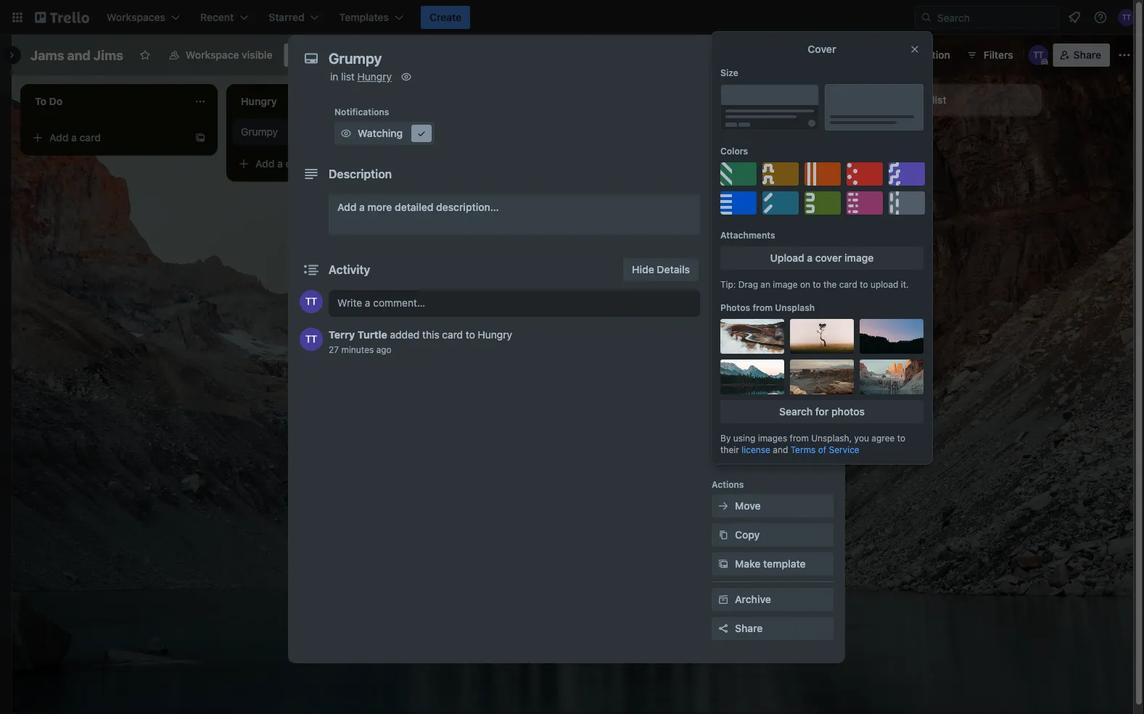 Task type: describe. For each thing, give the bounding box(es) containing it.
button
[[757, 442, 789, 454]]

0 vertical spatial cover
[[808, 43, 837, 55]]

to up members
[[731, 101, 740, 111]]

notifications
[[335, 107, 389, 117]]

add a more detailed description…
[[337, 201, 499, 213]]

copy link
[[712, 524, 834, 547]]

fields
[[775, 296, 804, 308]]

dates button
[[712, 203, 834, 226]]

and for license
[[773, 445, 788, 455]]

1 vertical spatial terry turtle (terryturtle) image
[[1029, 45, 1049, 65]]

photos
[[832, 406, 865, 418]]

1 horizontal spatial share button
[[1054, 44, 1110, 67]]

2 create from template… image from the left
[[813, 132, 824, 144]]

0 notifications image
[[1066, 9, 1084, 26]]

an
[[761, 279, 771, 290]]

on
[[800, 279, 811, 290]]

board
[[309, 49, 337, 61]]

sm image for copy
[[716, 528, 731, 543]]

mark as good idea
[[735, 413, 825, 425]]

size
[[721, 67, 739, 78]]

sm image for automation
[[875, 44, 895, 64]]

and for jams
[[67, 47, 90, 63]]

jams
[[30, 47, 64, 63]]

filters button
[[962, 44, 1018, 67]]

sm image for cover
[[716, 266, 731, 280]]

members
[[735, 122, 780, 134]]

you
[[855, 433, 869, 443]]

ups inside add power-ups "link"
[[791, 354, 810, 366]]

dates
[[735, 209, 763, 221]]

visible
[[242, 49, 273, 61]]

move
[[735, 500, 761, 512]]

template
[[764, 558, 806, 570]]

photos
[[721, 303, 751, 313]]

show menu image
[[1118, 48, 1132, 62]]

members link
[[712, 116, 834, 139]]

create
[[430, 11, 462, 23]]

terry
[[329, 329, 355, 341]]

custom fields button
[[712, 295, 834, 309]]

ups inside power-ups button
[[844, 49, 863, 61]]

search for photos button
[[721, 401, 924, 424]]

their
[[721, 445, 739, 455]]

card inside terry turtle added this card to hungry 27 minutes ago
[[442, 329, 463, 341]]

add power-ups link
[[712, 348, 834, 372]]

archive link
[[712, 589, 834, 612]]

add button
[[735, 442, 789, 454]]

this
[[422, 329, 440, 341]]

0 horizontal spatial automation
[[712, 391, 761, 401]]

Board name text field
[[23, 44, 131, 67]]

details
[[657, 264, 690, 276]]

make template link
[[712, 553, 834, 576]]

watching
[[358, 127, 403, 139]]

power-ups inside button
[[810, 49, 863, 61]]

hide details link
[[624, 258, 699, 282]]

switch to… image
[[10, 10, 25, 25]]

27
[[329, 345, 339, 355]]

a inside button
[[807, 252, 813, 264]]

to left the upload
[[860, 279, 868, 290]]

good
[[776, 413, 801, 425]]

automation button
[[875, 44, 959, 67]]

sm image for labels
[[716, 150, 731, 164]]

copy
[[735, 529, 760, 541]]

add inside "link"
[[735, 354, 754, 366]]

archive
[[735, 594, 771, 606]]

unsplash
[[775, 303, 815, 313]]

filters
[[984, 49, 1014, 61]]

detailed
[[395, 201, 434, 213]]

add a card button for 2nd create from template… image from the left
[[644, 126, 807, 150]]

search for photos
[[779, 406, 865, 418]]

unsplash,
[[812, 433, 852, 443]]

checklist link
[[712, 174, 834, 197]]

from inside by using images from unsplash, you agree to their
[[790, 433, 809, 443]]

description…
[[436, 201, 499, 213]]

upload a cover image
[[770, 252, 874, 264]]

another
[[893, 94, 930, 106]]

attachments
[[721, 230, 775, 240]]

terms of service link
[[791, 445, 860, 455]]

add a more detailed description… link
[[329, 195, 700, 235]]

attachment
[[735, 238, 791, 250]]

to inside terry turtle added this card to hungry 27 minutes ago
[[466, 329, 475, 341]]

add button button
[[712, 437, 834, 460]]

minutes
[[341, 345, 374, 355]]

mark as good idea button
[[712, 408, 834, 431]]

2 horizontal spatial add a card
[[668, 132, 719, 144]]

hide
[[632, 264, 654, 276]]

add power-ups
[[735, 354, 810, 366]]

license
[[742, 445, 771, 455]]

star or unstar board image
[[139, 49, 151, 61]]

to inside by using images from unsplash, you agree to their
[[898, 433, 906, 443]]



Task type: vqa. For each thing, say whether or not it's contained in the screenshot.
"Barb Dwyer (barbdwyer3)" image
no



Task type: locate. For each thing, give the bounding box(es) containing it.
checklist
[[735, 180, 780, 192]]

add another list button
[[845, 84, 1042, 116]]

1 horizontal spatial image
[[845, 252, 874, 264]]

grumpy link
[[241, 125, 409, 139]]

hungry
[[358, 71, 392, 83], [478, 329, 512, 341]]

attachment button
[[712, 232, 834, 255]]

labels
[[735, 151, 767, 163]]

create from template… image up labels link
[[813, 132, 824, 144]]

2 horizontal spatial terry turtle (terryturtle) image
[[1118, 9, 1136, 26]]

images
[[758, 433, 788, 443]]

1 horizontal spatial from
[[790, 433, 809, 443]]

sm image for make template
[[716, 557, 731, 572]]

list right another
[[933, 94, 947, 106]]

1 horizontal spatial create from template… image
[[813, 132, 824, 144]]

to right this
[[466, 329, 475, 341]]

terry turtle added this card to hungry 27 minutes ago
[[329, 329, 512, 355]]

sm image inside copy link
[[716, 528, 731, 543]]

share button
[[1054, 44, 1110, 67], [712, 618, 834, 641]]

hungry down customize views icon
[[358, 71, 392, 83]]

terry turtle (terryturtle) image
[[300, 328, 323, 351]]

add a card button
[[26, 126, 189, 150], [644, 126, 807, 150], [232, 152, 395, 176]]

image up fields
[[773, 279, 798, 290]]

sm image inside automation button
[[875, 44, 895, 64]]

0 vertical spatial power-ups
[[810, 49, 863, 61]]

sm image left archive
[[716, 593, 731, 607]]

ups up add power-ups
[[742, 333, 759, 343]]

0 vertical spatial automation
[[895, 49, 951, 61]]

0 horizontal spatial list
[[341, 71, 355, 83]]

automation inside button
[[895, 49, 951, 61]]

custom fields
[[735, 296, 804, 308]]

list inside button
[[933, 94, 947, 106]]

watching button
[[335, 122, 435, 145]]

customize views image
[[353, 48, 368, 62]]

0 horizontal spatial add a card button
[[26, 126, 189, 150]]

labels link
[[712, 145, 834, 168]]

0 vertical spatial share
[[1074, 49, 1102, 61]]

hungry link
[[358, 71, 392, 83]]

add to card
[[712, 101, 761, 111]]

workspace visible button
[[160, 44, 281, 67]]

license link
[[742, 445, 771, 455]]

photos from unsplash
[[721, 303, 815, 313]]

0 horizontal spatial from
[[753, 303, 773, 313]]

0 horizontal spatial share
[[735, 623, 763, 635]]

sm image
[[875, 44, 895, 64], [399, 70, 414, 84], [716, 120, 731, 135], [339, 126, 353, 141], [716, 179, 731, 193], [716, 266, 731, 280], [716, 528, 731, 543]]

sm image inside labels link
[[716, 150, 731, 164]]

1 vertical spatial from
[[790, 433, 809, 443]]

upload a cover image button
[[721, 247, 924, 270]]

sm image inside watching button
[[339, 126, 353, 141]]

0 horizontal spatial cover
[[735, 267, 763, 279]]

power- inside power-ups button
[[810, 49, 844, 61]]

sm image right 'hungry' link
[[399, 70, 414, 84]]

image for an
[[773, 279, 798, 290]]

sm image left checklist
[[716, 179, 731, 193]]

2 horizontal spatial add a card button
[[644, 126, 807, 150]]

sm image left drag
[[716, 266, 731, 280]]

board link
[[284, 44, 346, 67]]

ups down unsplash
[[791, 354, 810, 366]]

cover link
[[712, 261, 834, 284]]

27 minutes ago link
[[329, 345, 392, 355]]

ups
[[844, 49, 863, 61], [742, 333, 759, 343], [791, 354, 810, 366]]

sm image up add another list
[[875, 44, 895, 64]]

0 horizontal spatial add a card
[[49, 132, 101, 144]]

for
[[816, 406, 829, 418]]

image for cover
[[845, 252, 874, 264]]

add
[[871, 94, 890, 106], [712, 101, 729, 111], [49, 132, 69, 144], [668, 132, 687, 144], [255, 158, 275, 170], [337, 201, 357, 213], [735, 354, 754, 366], [735, 442, 754, 454]]

1 horizontal spatial power-
[[757, 354, 791, 366]]

from up license and terms of service
[[790, 433, 809, 443]]

make template
[[735, 558, 806, 570]]

actions
[[712, 480, 744, 490]]

hungry down write a comment text box
[[478, 329, 512, 341]]

from
[[753, 303, 773, 313], [790, 433, 809, 443]]

2 vertical spatial terry turtle (terryturtle) image
[[300, 290, 323, 314]]

search
[[779, 406, 813, 418]]

0 vertical spatial from
[[753, 303, 773, 313]]

1 horizontal spatial share
[[1074, 49, 1102, 61]]

and down images at right
[[773, 445, 788, 455]]

terry turtle (terryturtle) image right open information menu image
[[1118, 9, 1136, 26]]

hide details
[[632, 264, 690, 276]]

0 vertical spatial list
[[341, 71, 355, 83]]

sm image down add to card
[[716, 120, 731, 135]]

terry turtle (terryturtle) image up terry turtle (terryturtle) icon
[[300, 290, 323, 314]]

Write a comment text field
[[329, 290, 700, 316]]

sm image inside make template link
[[716, 557, 731, 572]]

terms
[[791, 445, 816, 455]]

colors
[[721, 146, 748, 156]]

power-ups button
[[781, 44, 872, 67]]

1 horizontal spatial and
[[773, 445, 788, 455]]

terry turtle (terryturtle) image right filters
[[1029, 45, 1049, 65]]

0 vertical spatial terry turtle (terryturtle) image
[[1118, 9, 1136, 26]]

1 vertical spatial and
[[773, 445, 788, 455]]

add a card button for first create from template… image from the left
[[26, 126, 189, 150]]

1 horizontal spatial cover
[[808, 43, 837, 55]]

0 vertical spatial image
[[845, 252, 874, 264]]

using
[[734, 433, 756, 443]]

0 vertical spatial power-
[[810, 49, 844, 61]]

automation up mark
[[712, 391, 761, 401]]

tip: drag an image on to the card to upload it.
[[721, 279, 909, 290]]

sm image left labels
[[716, 150, 731, 164]]

upload
[[770, 252, 805, 264]]

image
[[845, 252, 874, 264], [773, 279, 798, 290]]

sm image inside members link
[[716, 120, 731, 135]]

activity
[[329, 263, 370, 277]]

0 horizontal spatial image
[[773, 279, 798, 290]]

1 horizontal spatial terry turtle (terryturtle) image
[[1029, 45, 1049, 65]]

0 horizontal spatial ups
[[742, 333, 759, 343]]

and left jims
[[67, 47, 90, 63]]

a
[[71, 132, 77, 144], [690, 132, 695, 144], [277, 158, 283, 170], [359, 201, 365, 213], [807, 252, 813, 264]]

drag
[[739, 279, 758, 290]]

more
[[368, 201, 392, 213]]

hungry inside terry turtle added this card to hungry 27 minutes ago
[[478, 329, 512, 341]]

open information menu image
[[1094, 10, 1108, 25]]

card
[[742, 101, 761, 111], [80, 132, 101, 144], [698, 132, 719, 144], [286, 158, 307, 170], [840, 279, 858, 290], [442, 329, 463, 341]]

by using images from unsplash, you agree to their
[[721, 433, 906, 455]]

sm image for members
[[716, 120, 731, 135]]

sm image down actions
[[716, 499, 731, 514]]

0 vertical spatial ups
[[844, 49, 863, 61]]

0 vertical spatial hungry
[[358, 71, 392, 83]]

agree
[[872, 433, 895, 443]]

custom
[[735, 296, 772, 308]]

as
[[762, 413, 773, 425]]

sm image for move
[[716, 499, 731, 514]]

sm image right watching
[[414, 126, 429, 141]]

cover
[[808, 43, 837, 55], [735, 267, 763, 279]]

it.
[[901, 279, 909, 290]]

0 horizontal spatial power-
[[712, 333, 742, 343]]

tip:
[[721, 279, 736, 290]]

image inside button
[[845, 252, 874, 264]]

1 vertical spatial automation
[[712, 391, 761, 401]]

1 horizontal spatial list
[[933, 94, 947, 106]]

move link
[[712, 495, 834, 518]]

0 horizontal spatial power-ups
[[712, 333, 759, 343]]

share left show menu icon
[[1074, 49, 1102, 61]]

in list hungry
[[330, 71, 392, 83]]

0 horizontal spatial share button
[[712, 618, 834, 641]]

make
[[735, 558, 761, 570]]

create button
[[421, 6, 470, 29]]

ups left automation button
[[844, 49, 863, 61]]

1 horizontal spatial add a card
[[255, 158, 307, 170]]

1 vertical spatial list
[[933, 94, 947, 106]]

2 horizontal spatial power-
[[810, 49, 844, 61]]

1 vertical spatial ups
[[742, 333, 759, 343]]

2 vertical spatial power-
[[757, 354, 791, 366]]

share button down 0 notifications icon
[[1054, 44, 1110, 67]]

None text field
[[322, 45, 801, 71]]

2 horizontal spatial ups
[[844, 49, 863, 61]]

automation down "search" 'icon'
[[895, 49, 951, 61]]

in
[[330, 71, 338, 83]]

workspace
[[186, 49, 239, 61]]

jams and jims
[[30, 47, 123, 63]]

1 horizontal spatial hungry
[[478, 329, 512, 341]]

create from template… image left grumpy
[[195, 132, 206, 144]]

1 vertical spatial share
[[735, 623, 763, 635]]

and inside board name text box
[[67, 47, 90, 63]]

0 vertical spatial share button
[[1054, 44, 1110, 67]]

1 horizontal spatial add a card button
[[232, 152, 395, 176]]

1 horizontal spatial ups
[[791, 354, 810, 366]]

sm image
[[414, 126, 429, 141], [716, 150, 731, 164], [716, 499, 731, 514], [716, 557, 731, 572], [716, 593, 731, 607]]

sm image down notifications
[[339, 126, 353, 141]]

workspace visible
[[186, 49, 273, 61]]

add another list
[[871, 94, 947, 106]]

1 horizontal spatial power-ups
[[810, 49, 863, 61]]

and
[[67, 47, 90, 63], [773, 445, 788, 455]]

sm image inside cover link
[[716, 266, 731, 280]]

list right in on the top
[[341, 71, 355, 83]]

terry turtle (terryturtle) image
[[1118, 9, 1136, 26], [1029, 45, 1049, 65], [300, 290, 323, 314]]

sm image left copy
[[716, 528, 731, 543]]

by
[[721, 433, 731, 443]]

Search field
[[933, 7, 1060, 28]]

1 vertical spatial share button
[[712, 618, 834, 641]]

1 vertical spatial image
[[773, 279, 798, 290]]

create from template… image
[[195, 132, 206, 144], [813, 132, 824, 144]]

automation
[[895, 49, 951, 61], [712, 391, 761, 401]]

sm image for archive
[[716, 593, 731, 607]]

of
[[818, 445, 827, 455]]

1 horizontal spatial automation
[[895, 49, 951, 61]]

image right cover
[[845, 252, 874, 264]]

0 horizontal spatial create from template… image
[[195, 132, 206, 144]]

license and terms of service
[[742, 445, 860, 455]]

primary element
[[0, 0, 1145, 35]]

sm image inside move 'link'
[[716, 499, 731, 514]]

to right agree
[[898, 433, 906, 443]]

1 vertical spatial power-
[[712, 333, 742, 343]]

1 vertical spatial power-ups
[[712, 333, 759, 343]]

added
[[390, 329, 420, 341]]

1 vertical spatial hungry
[[478, 329, 512, 341]]

power- inside add power-ups "link"
[[757, 354, 791, 366]]

from down an
[[753, 303, 773, 313]]

to right on
[[813, 279, 821, 290]]

cover
[[816, 252, 842, 264]]

power-
[[810, 49, 844, 61], [712, 333, 742, 343], [757, 354, 791, 366]]

share down archive
[[735, 623, 763, 635]]

description
[[329, 167, 392, 181]]

jims
[[94, 47, 123, 63]]

1 create from template… image from the left
[[195, 132, 206, 144]]

sm image left make
[[716, 557, 731, 572]]

0 vertical spatial and
[[67, 47, 90, 63]]

grumpy
[[241, 126, 278, 138]]

sm image for watching
[[339, 126, 353, 141]]

0 horizontal spatial and
[[67, 47, 90, 63]]

add a card
[[49, 132, 101, 144], [668, 132, 719, 144], [255, 158, 307, 170]]

sm image inside watching button
[[414, 126, 429, 141]]

2 vertical spatial ups
[[791, 354, 810, 366]]

share button down archive link
[[712, 618, 834, 641]]

0 horizontal spatial terry turtle (terryturtle) image
[[300, 290, 323, 314]]

sm image for checklist
[[716, 179, 731, 193]]

sm image inside the checklist link
[[716, 179, 731, 193]]

search image
[[921, 12, 933, 23]]

service
[[829, 445, 860, 455]]

1 vertical spatial cover
[[735, 267, 763, 279]]

sm image inside archive link
[[716, 593, 731, 607]]

ago
[[376, 345, 392, 355]]

0 horizontal spatial hungry
[[358, 71, 392, 83]]



